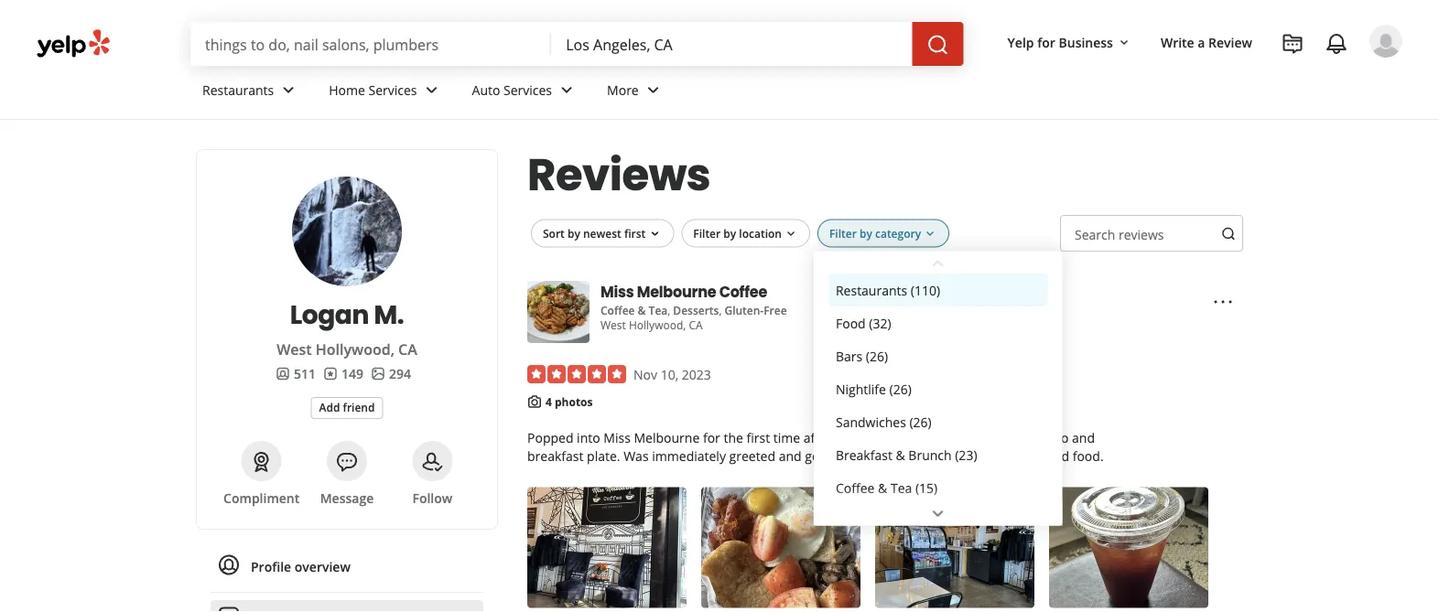 Task type: locate. For each thing, give the bounding box(es) containing it.
photos element
[[371, 365, 411, 383]]

16 chevron down v2 image inside yelp for business button
[[1117, 35, 1132, 50]]

coffee & tea link
[[601, 303, 668, 318]]

hollywood,
[[629, 318, 686, 333], [316, 340, 395, 359]]

(26) up brunch
[[910, 413, 932, 431]]

4 photos link
[[546, 395, 593, 410]]

home services
[[329, 81, 417, 99]]

16 photos v2 image
[[371, 367, 386, 381]]

1 vertical spatial melbourne
[[634, 429, 700, 447]]

compliment image
[[251, 452, 273, 474]]

miss up coffee & tea link
[[601, 282, 634, 302]]

write a review
[[1161, 33, 1253, 51]]

0 horizontal spatial 24 chevron down v2 image
[[421, 79, 443, 101]]

restaurants inside 'link'
[[202, 81, 274, 99]]

free
[[764, 303, 787, 318]]

tea left (15) at the right of the page
[[891, 479, 913, 497]]

16 chevron down v2 image inside 'filter by category' popup button
[[923, 227, 938, 242]]

& left brunch
[[896, 446, 906, 464]]

0 horizontal spatial none field
[[205, 34, 537, 54]]

restaurants for restaurants
[[202, 81, 274, 99]]

16 chevron down v2 image right business
[[1117, 35, 1132, 50]]

1 vertical spatial 16 chevron down v2 image
[[648, 227, 662, 242]]

0 vertical spatial &
[[638, 303, 646, 318]]

auto services
[[472, 81, 552, 99]]

, left gluten-
[[719, 303, 722, 318]]

write
[[1161, 33, 1195, 51]]

sandwiches
[[836, 413, 907, 431]]

gluten-free link
[[725, 303, 787, 318]]

my right got
[[828, 448, 846, 465]]

1 , from the left
[[668, 303, 671, 318]]

none field up the business categories element
[[566, 34, 898, 54]]

& down order at the bottom right of the page
[[878, 479, 888, 497]]

first right newest
[[625, 226, 646, 241]]

294
[[389, 365, 411, 382]]

(26) right bars
[[866, 347, 889, 365]]

filter inside popup button
[[694, 226, 721, 241]]

16 chevron down v2 image for sort by newest first
[[648, 227, 662, 242]]

24 chevron down v2 image for restaurants
[[278, 79, 300, 101]]

2 vertical spatial for
[[986, 448, 1003, 465]]

1 by from the left
[[568, 226, 581, 241]]

coffee down order at the bottom right of the page
[[836, 479, 875, 497]]

None search field
[[191, 22, 968, 66]]

miss up plate.
[[604, 429, 631, 447]]

greeted
[[730, 448, 776, 465]]

1 horizontal spatial coffee
[[720, 282, 768, 302]]

by
[[568, 226, 581, 241], [724, 226, 737, 241], [860, 226, 873, 241]]

miss inside miss melbourne coffee coffee & tea , desserts , gluten-free west hollywood, ca
[[601, 282, 634, 302]]

149
[[342, 365, 364, 382]]

24 chevron down v2 image
[[278, 79, 300, 101], [643, 79, 665, 101]]

2 by from the left
[[724, 226, 737, 241]]

plate.
[[587, 448, 621, 465]]

1 horizontal spatial filter
[[830, 226, 857, 241]]

16 chevron down v2 image inside sort by newest first dropdown button
[[648, 227, 662, 242]]

2 vertical spatial &
[[878, 479, 888, 497]]

1 24 chevron down v2 image from the left
[[278, 79, 300, 101]]

&
[[638, 303, 646, 318], [896, 446, 906, 464], [878, 479, 888, 497]]

1 vertical spatial tea
[[891, 479, 913, 497]]

coffee up gluten-
[[720, 282, 768, 302]]

  text field
[[1061, 215, 1244, 252]]

4 photos
[[546, 395, 593, 410]]

by inside dropdown button
[[568, 226, 581, 241]]

by for category
[[860, 226, 873, 241]]

1 horizontal spatial &
[[878, 479, 888, 497]]

first up greeted
[[747, 429, 770, 447]]

filter inside popup button
[[830, 226, 857, 241]]

24 chevron down v2 image inside 'restaurants' 'link'
[[278, 79, 300, 101]]

bars
[[836, 347, 863, 365]]

food
[[836, 314, 866, 332]]

1 vertical spatial restaurants
[[836, 281, 908, 299]]

overview
[[295, 558, 351, 576]]

0 vertical spatial 16 chevron down v2 image
[[1117, 35, 1132, 50]]

melbourne up immediately
[[634, 429, 700, 447]]

by left location
[[724, 226, 737, 241]]

1 vertical spatial coffee
[[601, 303, 635, 318]]

nov
[[634, 366, 658, 383]]

into
[[577, 429, 600, 447]]

coffee up nov
[[601, 303, 635, 318]]

nightlife (26)
[[836, 380, 912, 398]]

2 horizontal spatial 24 chevron down v2 image
[[928, 503, 949, 525]]

24 chevron down v2 image inside auto services link
[[556, 79, 578, 101]]

1 none field from the left
[[205, 34, 537, 54]]

filter for filter by location
[[694, 226, 721, 241]]

0 vertical spatial miss
[[601, 282, 634, 302]]

was
[[624, 448, 649, 465]]

food (32) button
[[829, 307, 1048, 340]]

by left category
[[860, 226, 873, 241]]

2 horizontal spatial coffee
[[836, 479, 875, 497]]

24 chevron down v2 image inside the home services link
[[421, 79, 443, 101]]

ordered
[[908, 429, 956, 447]]

for left the
[[703, 429, 721, 447]]

0 horizontal spatial 16 chevron down v2 image
[[648, 227, 662, 242]]

0 horizontal spatial ca
[[398, 340, 417, 359]]

my left the run
[[836, 429, 854, 447]]

24 chevron down v2 image inside more link
[[643, 79, 665, 101]]

0 vertical spatial restaurants
[[202, 81, 274, 99]]

2 24 chevron down v2 image from the left
[[643, 79, 665, 101]]

,
[[668, 303, 671, 318], [719, 303, 722, 318]]

coffee & tea (15)
[[836, 479, 938, 497]]

tea inside miss melbourne coffee coffee & tea , desserts , gluten-free west hollywood, ca
[[649, 303, 668, 318]]

add friend button
[[311, 397, 383, 419]]

16 chevron down v2 image inside filter by location popup button
[[784, 227, 799, 242]]

yelp for business
[[1008, 33, 1114, 51]]

1 horizontal spatial by
[[724, 226, 737, 241]]

profile overview
[[251, 558, 351, 576]]

2 vertical spatial (26)
[[910, 413, 932, 431]]

& for breakfast
[[896, 446, 906, 464]]

2 16 chevron down v2 image from the left
[[923, 227, 938, 242]]

1 filter from the left
[[694, 226, 721, 241]]

none field up home services
[[205, 34, 537, 54]]

0 horizontal spatial restaurants
[[202, 81, 274, 99]]

popped into miss melbourne for the first time after my run and ordered an iced americano and breakfast plate. was immediately greeted and got my order ready. nice spot for coffee and food.
[[528, 429, 1104, 465]]

auto services link
[[458, 66, 593, 119]]

for right yelp
[[1038, 33, 1056, 51]]

0 horizontal spatial by
[[568, 226, 581, 241]]

2 horizontal spatial &
[[896, 446, 906, 464]]

0 horizontal spatial for
[[703, 429, 721, 447]]

0 vertical spatial west
[[601, 318, 626, 333]]

bob b. image
[[1370, 25, 1403, 58]]

nov 10, 2023
[[634, 366, 711, 383]]

0 horizontal spatial &
[[638, 303, 646, 318]]

24 review v2 image
[[218, 607, 240, 613]]

food (32)
[[836, 314, 892, 332]]

logan m. link
[[219, 297, 475, 333]]

miss melbourne coffee link
[[601, 281, 768, 303]]

services right auto
[[504, 81, 552, 99]]

24 chevron down v2 image down (15) at the right of the page
[[928, 503, 949, 525]]

& left desserts
[[638, 303, 646, 318]]

and up food.
[[1073, 429, 1095, 447]]

first inside popped into miss melbourne for the first time after my run and ordered an iced americano and breakfast plate. was immediately greeted and got my order ready. nice spot for coffee and food.
[[747, 429, 770, 447]]

16 chevron down v2 image
[[784, 227, 799, 242], [923, 227, 938, 242]]

immediately
[[652, 448, 726, 465]]

sort by newest first
[[543, 226, 646, 241]]

1 horizontal spatial 16 chevron down v2 image
[[923, 227, 938, 242]]

restaurants (110)
[[836, 281, 941, 299]]

0 horizontal spatial ,
[[668, 303, 671, 318]]

search image
[[927, 34, 949, 56]]

1 vertical spatial first
[[747, 429, 770, 447]]

tea
[[649, 303, 668, 318], [891, 479, 913, 497]]

0 vertical spatial hollywood,
[[629, 318, 686, 333]]

1 horizontal spatial 24 chevron down v2 image
[[556, 79, 578, 101]]

0 vertical spatial first
[[625, 226, 646, 241]]

2 horizontal spatial by
[[860, 226, 873, 241]]

2023
[[682, 366, 711, 383]]

0 horizontal spatial 16 chevron down v2 image
[[784, 227, 799, 242]]

  text field inside "miss melbourne coffee" region
[[1061, 215, 1244, 252]]

0 vertical spatial melbourne
[[637, 282, 717, 302]]

restaurants inside button
[[836, 281, 908, 299]]

1 horizontal spatial none field
[[566, 34, 898, 54]]

miss inside popped into miss melbourne for the first time after my run and ordered an iced americano and breakfast plate. was immediately greeted and got my order ready. nice spot for coffee and food.
[[604, 429, 631, 447]]

west up friends element in the left bottom of the page
[[277, 340, 312, 359]]

0 horizontal spatial first
[[625, 226, 646, 241]]

1 horizontal spatial hollywood,
[[629, 318, 686, 333]]

ca up 294
[[398, 340, 417, 359]]

24 chevron down v2 image right "more" in the left of the page
[[643, 79, 665, 101]]

1 horizontal spatial 16 chevron down v2 image
[[1117, 35, 1132, 50]]

for down iced
[[986, 448, 1003, 465]]

ca
[[689, 318, 703, 333], [398, 340, 417, 359]]

profile overview menu item
[[211, 549, 484, 593]]

ca inside logan m. west hollywood, ca
[[398, 340, 417, 359]]

16 chevron down v2 image for filter by category
[[923, 227, 938, 242]]

2 horizontal spatial for
[[1038, 33, 1056, 51]]

5 star rating image
[[528, 365, 626, 384]]

filter left location
[[694, 226, 721, 241]]

filter left category
[[830, 226, 857, 241]]

restaurants for restaurants (110)
[[836, 281, 908, 299]]

24 chevron down v2 image left auto
[[421, 79, 443, 101]]

0 horizontal spatial coffee
[[601, 303, 635, 318]]

2 services from the left
[[504, 81, 552, 99]]

desserts link
[[673, 303, 719, 318]]

location
[[739, 226, 782, 241]]

friend
[[343, 400, 375, 415]]

2 , from the left
[[719, 303, 722, 318]]

none field near
[[566, 34, 898, 54]]

and down time
[[779, 448, 802, 465]]

(26) inside 'button'
[[866, 347, 889, 365]]

services right home
[[369, 81, 417, 99]]

search
[[1075, 226, 1116, 243]]

1 horizontal spatial tea
[[891, 479, 913, 497]]

24 chevron down v2 image right auto services
[[556, 79, 578, 101]]

melbourne up desserts
[[637, 282, 717, 302]]

16 review v2 image
[[323, 367, 338, 381]]

1 services from the left
[[369, 81, 417, 99]]

2 filter from the left
[[830, 226, 857, 241]]

1 horizontal spatial ,
[[719, 303, 722, 318]]

1 horizontal spatial west
[[601, 318, 626, 333]]

Find text field
[[205, 34, 537, 54]]

0 vertical spatial for
[[1038, 33, 1056, 51]]

sort
[[543, 226, 565, 241]]

0 horizontal spatial west
[[277, 340, 312, 359]]

0 vertical spatial ca
[[689, 318, 703, 333]]

1 horizontal spatial 24 chevron down v2 image
[[643, 79, 665, 101]]

1 vertical spatial west
[[277, 340, 312, 359]]

1 16 chevron down v2 image from the left
[[784, 227, 799, 242]]

0 horizontal spatial filter
[[694, 226, 721, 241]]

miss melbourne coffee coffee & tea , desserts , gluten-free west hollywood, ca
[[601, 282, 787, 333]]

bars (26)
[[836, 347, 889, 365]]

(26) inside button
[[890, 380, 912, 398]]

by right sort at top left
[[568, 226, 581, 241]]

1 vertical spatial miss
[[604, 429, 631, 447]]

compliment
[[224, 490, 300, 507]]

west
[[601, 318, 626, 333], [277, 340, 312, 359]]

1 horizontal spatial ca
[[689, 318, 703, 333]]

my
[[836, 429, 854, 447], [828, 448, 846, 465]]

got
[[805, 448, 825, 465]]

miss
[[601, 282, 634, 302], [604, 429, 631, 447]]

filters group
[[528, 219, 1063, 526]]

breakfast & brunch (23) button
[[829, 438, 1048, 471]]

3 by from the left
[[860, 226, 873, 241]]

1 horizontal spatial for
[[986, 448, 1003, 465]]

menu item
[[211, 601, 484, 613]]

0 vertical spatial (26)
[[866, 347, 889, 365]]

after
[[804, 429, 832, 447]]

services
[[369, 81, 417, 99], [504, 81, 552, 99]]

by inside popup button
[[724, 226, 737, 241]]

west up 5 star rating image
[[601, 318, 626, 333]]

by inside popup button
[[860, 226, 873, 241]]

ca down miss melbourne coffee link
[[689, 318, 703, 333]]

24 chevron down v2 image
[[421, 79, 443, 101], [556, 79, 578, 101], [928, 503, 949, 525]]

16 chevron down v2 image right location
[[784, 227, 799, 242]]

1 horizontal spatial first
[[747, 429, 770, 447]]

1 vertical spatial (26)
[[890, 380, 912, 398]]

miss melbourne coffee region
[[520, 201, 1251, 613]]

for
[[1038, 33, 1056, 51], [703, 429, 721, 447], [986, 448, 1003, 465]]

(26) for sandwiches (26)
[[910, 413, 932, 431]]

2 none field from the left
[[566, 34, 898, 54]]

1 vertical spatial hollywood,
[[316, 340, 395, 359]]

2 vertical spatial coffee
[[836, 479, 875, 497]]

1 horizontal spatial services
[[504, 81, 552, 99]]

1 vertical spatial &
[[896, 446, 906, 464]]

tea left desserts
[[649, 303, 668, 318]]

0 vertical spatial tea
[[649, 303, 668, 318]]

Near text field
[[566, 34, 898, 54]]

(26) up sandwiches (26)
[[890, 380, 912, 398]]

coffee
[[1007, 448, 1044, 465]]

16 chevron down v2 image
[[1117, 35, 1132, 50], [648, 227, 662, 242]]

add
[[319, 400, 340, 415]]

0 horizontal spatial 24 chevron down v2 image
[[278, 79, 300, 101]]

24 chevron down v2 image for auto services
[[556, 79, 578, 101]]

None field
[[205, 34, 537, 54], [566, 34, 898, 54]]

16 chevron down v2 image right category
[[923, 227, 938, 242]]

categories element
[[601, 302, 787, 319]]

1 vertical spatial ca
[[398, 340, 417, 359]]

24 chevron down v2 image left home
[[278, 79, 300, 101]]

and
[[882, 429, 905, 447], [1073, 429, 1095, 447], [779, 448, 802, 465], [1047, 448, 1070, 465]]

bars (26) button
[[829, 340, 1048, 372]]

, left desserts
[[668, 303, 671, 318]]

(26) inside "button"
[[910, 413, 932, 431]]

1 horizontal spatial restaurants
[[836, 281, 908, 299]]

16 chevron down v2 image right newest
[[648, 227, 662, 242]]

profile overview menu
[[211, 549, 484, 613]]

0 horizontal spatial tea
[[649, 303, 668, 318]]

spot
[[956, 448, 983, 465]]

0 horizontal spatial services
[[369, 81, 417, 99]]

0 horizontal spatial hollywood,
[[316, 340, 395, 359]]

business
[[1059, 33, 1114, 51]]



Task type: describe. For each thing, give the bounding box(es) containing it.
4
[[546, 395, 552, 410]]

friends element
[[276, 365, 316, 383]]

sort by newest first button
[[531, 219, 674, 248]]

sandwiches (26) button
[[829, 405, 1048, 438]]

(26) for bars (26)
[[866, 347, 889, 365]]

yelp
[[1008, 33, 1035, 51]]

hollywood, inside logan m. west hollywood, ca
[[316, 340, 395, 359]]

ready.
[[886, 448, 924, 465]]

24 profile v2 image
[[218, 554, 240, 576]]

24 chevron down v2 image inside filters group
[[928, 503, 949, 525]]

category
[[876, 226, 921, 241]]

popped
[[528, 429, 574, 447]]

review
[[1209, 33, 1253, 51]]

services for auto services
[[504, 81, 552, 99]]

16 camera v2 image
[[528, 395, 542, 409]]

the
[[724, 429, 744, 447]]

a
[[1198, 33, 1206, 51]]

tea inside button
[[891, 479, 913, 497]]

reviews element
[[323, 365, 364, 383]]

coffee & tea (15) button
[[829, 471, 1048, 504]]

for inside button
[[1038, 33, 1056, 51]]

and up ready.
[[882, 429, 905, 447]]

melbourne inside miss melbourne coffee coffee & tea , desserts , gluten-free west hollywood, ca
[[637, 282, 717, 302]]

yelp for business button
[[1001, 26, 1139, 59]]

an
[[960, 429, 975, 447]]

filter by location
[[694, 226, 782, 241]]

16 friends v2 image
[[276, 367, 290, 381]]

west inside miss melbourne coffee coffee & tea , desserts , gluten-free west hollywood, ca
[[601, 318, 626, 333]]

follow image
[[422, 452, 444, 474]]

menu image
[[1213, 291, 1235, 313]]

(23)
[[955, 446, 978, 464]]

home
[[329, 81, 365, 99]]

hollywood, inside miss melbourne coffee coffee & tea , desserts , gluten-free west hollywood, ca
[[629, 318, 686, 333]]

iced
[[978, 429, 1002, 447]]

and down "americano"
[[1047, 448, 1070, 465]]

americano
[[1006, 429, 1069, 447]]

profile overview link
[[211, 549, 484, 585]]

nightlife (26) button
[[829, 372, 1048, 405]]

16 chevron down v2 image for yelp for business
[[1117, 35, 1132, 50]]

sandwiches (26)
[[836, 413, 932, 431]]

profile
[[251, 558, 291, 576]]

16 chevron down v2 image for filter by location
[[784, 227, 799, 242]]

follow
[[413, 490, 453, 507]]

user actions element
[[993, 23, 1429, 136]]

(15)
[[916, 479, 938, 497]]

melbourne inside popped into miss melbourne for the first time after my run and ordered an iced americano and breakfast plate. was immediately greeted and got my order ready. nice spot for coffee and food.
[[634, 429, 700, 447]]

1 vertical spatial for
[[703, 429, 721, 447]]

more link
[[593, 66, 679, 119]]

food.
[[1073, 448, 1104, 465]]

0 vertical spatial coffee
[[720, 282, 768, 302]]

by for newest
[[568, 226, 581, 241]]

message image
[[336, 452, 358, 474]]

ca inside miss melbourne coffee coffee & tea , desserts , gluten-free west hollywood, ca
[[689, 318, 703, 333]]

511
[[294, 365, 316, 382]]

nightlife
[[836, 380, 887, 398]]

0 vertical spatial my
[[836, 429, 854, 447]]

notifications image
[[1326, 33, 1348, 55]]

add friend
[[319, 400, 375, 415]]

gluten-
[[725, 303, 764, 318]]

business categories element
[[188, 66, 1403, 119]]

(32)
[[869, 314, 892, 332]]

projects image
[[1282, 33, 1304, 55]]

filter by category
[[830, 226, 921, 241]]

breakfast & brunch (23)
[[836, 446, 978, 464]]

desserts
[[673, 303, 719, 318]]

logan m. west hollywood, ca
[[277, 297, 417, 359]]

search reviews
[[1075, 226, 1165, 243]]

10,
[[661, 366, 679, 383]]

first inside dropdown button
[[625, 226, 646, 241]]

restaurants (110) button
[[829, 274, 1048, 307]]

nice
[[927, 448, 953, 465]]

logan
[[290, 297, 369, 333]]

24 chevron down v2 image for home services
[[421, 79, 443, 101]]

auto
[[472, 81, 500, 99]]

breakfast
[[528, 448, 584, 465]]

m.
[[374, 297, 404, 333]]

more
[[607, 81, 639, 99]]

filter for filter by category
[[830, 226, 857, 241]]

west inside logan m. west hollywood, ca
[[277, 340, 312, 359]]

filter by location button
[[682, 219, 811, 248]]

breakfast
[[836, 446, 893, 464]]

photos
[[555, 395, 593, 410]]

time
[[774, 429, 801, 447]]

by for location
[[724, 226, 737, 241]]

(26) for nightlife (26)
[[890, 380, 912, 398]]

reviews
[[1119, 226, 1165, 243]]

newest
[[583, 226, 622, 241]]

(110)
[[911, 281, 941, 299]]

home services link
[[314, 66, 458, 119]]

none field find
[[205, 34, 537, 54]]

filter by category button
[[818, 219, 950, 248]]

1 vertical spatial my
[[828, 448, 846, 465]]

services for home services
[[369, 81, 417, 99]]

& for coffee
[[878, 479, 888, 497]]

& inside miss melbourne coffee coffee & tea , desserts , gluten-free west hollywood, ca
[[638, 303, 646, 318]]

restaurants link
[[188, 66, 314, 119]]

run
[[857, 429, 878, 447]]

order
[[850, 448, 883, 465]]

reviews
[[528, 144, 711, 206]]

brunch
[[909, 446, 952, 464]]

message
[[320, 490, 374, 507]]

24 chevron down v2 image for more
[[643, 79, 665, 101]]

search image
[[1222, 226, 1236, 241]]

coffee inside button
[[836, 479, 875, 497]]



Task type: vqa. For each thing, say whether or not it's contained in the screenshot.
Yelp for Business
yes



